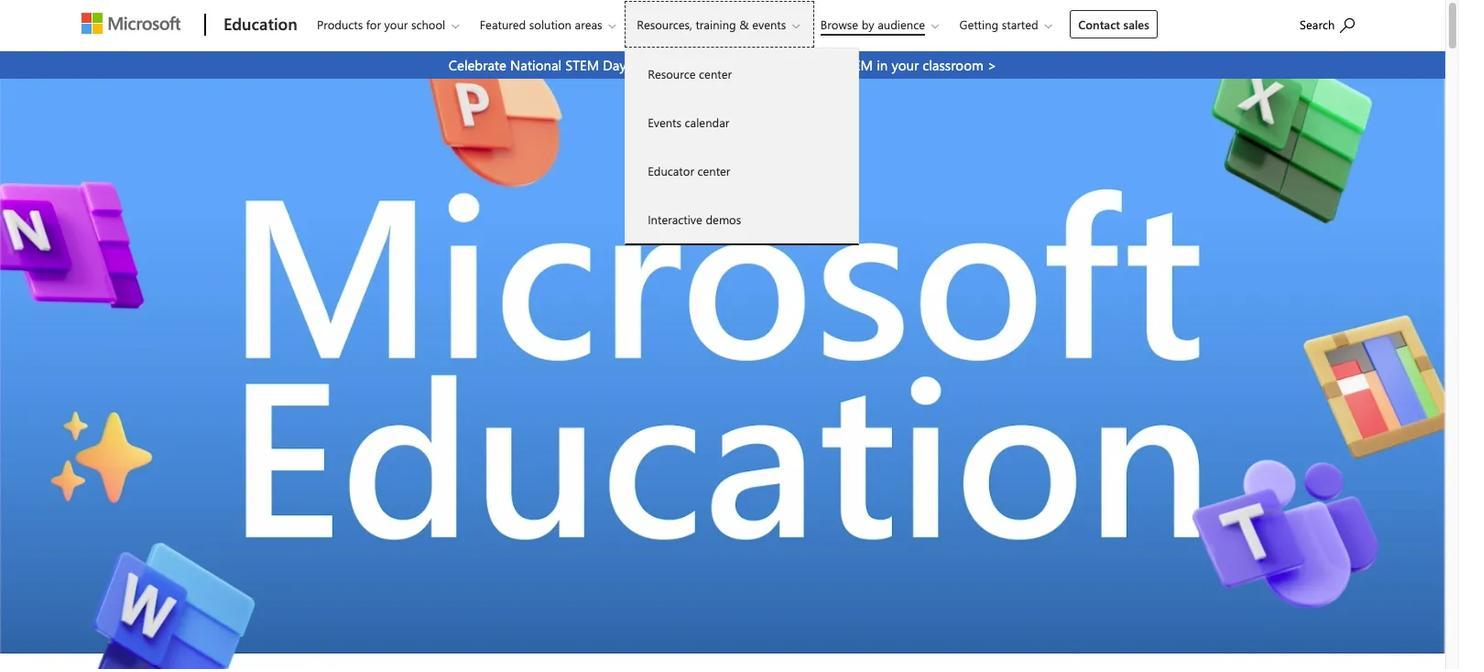 Task type: describe. For each thing, give the bounding box(es) containing it.
1 vertical spatial for
[[819, 56, 836, 74]]

1 stem from the left
[[566, 56, 599, 74]]

getting started button
[[948, 1, 1067, 48]]

browse by audience button
[[809, 1, 954, 48]]

resources, training & events
[[637, 16, 786, 32]]

interactive
[[648, 212, 703, 227]]

solution
[[529, 16, 572, 32]]

educator's
[[714, 56, 777, 74]]

1 vertical spatial your
[[892, 56, 919, 74]]

national
[[510, 56, 562, 74]]

contact
[[1079, 16, 1121, 32]]

events
[[648, 115, 682, 130]]

demos
[[706, 212, 741, 227]]

featured solution areas button
[[468, 1, 631, 48]]

search
[[1300, 16, 1335, 32]]

2 stem from the left
[[839, 56, 873, 74]]

getting
[[960, 16, 999, 32]]

contact sales
[[1079, 16, 1150, 32]]

>
[[988, 56, 997, 74]]

educator center
[[648, 163, 731, 179]]

resources,
[[637, 16, 693, 32]]

educator
[[648, 163, 694, 179]]

&
[[740, 16, 749, 32]]

audience
[[878, 16, 925, 32]]

day
[[603, 56, 626, 74]]

events calendar
[[648, 115, 730, 130]]

sales
[[1124, 16, 1150, 32]]

training
[[696, 16, 736, 32]]

center for educator center
[[698, 163, 731, 179]]

contact sales link
[[1070, 10, 1158, 38]]

with
[[630, 56, 656, 74]]

getting started
[[960, 16, 1039, 32]]

resource
[[648, 66, 696, 82]]

by
[[862, 16, 875, 32]]

featured solution areas
[[480, 16, 603, 32]]



Task type: vqa. For each thing, say whether or not it's contained in the screenshot.
Contact Sales link
yes



Task type: locate. For each thing, give the bounding box(es) containing it.
interactive demos link
[[626, 195, 859, 244]]

center
[[699, 66, 732, 82], [698, 163, 731, 179]]

for right products
[[366, 16, 381, 32]]

resources, training & events button
[[625, 1, 815, 48]]

your
[[384, 16, 408, 32], [892, 56, 919, 74]]

celebrate
[[449, 56, 507, 74]]

1 horizontal spatial stem
[[839, 56, 873, 74]]

products for your school
[[317, 16, 445, 32]]

celebrate national stem day with our free educator's guide for stem in your classroom > link
[[0, 51, 1446, 79]]

areas
[[575, 16, 603, 32]]

stem left day at the top of page
[[566, 56, 599, 74]]

Search search field
[[1291, 3, 1374, 44]]

microsoft image
[[81, 13, 180, 34]]

classroom
[[923, 56, 984, 74]]

events calendar link
[[626, 98, 859, 147]]

for
[[366, 16, 381, 32], [819, 56, 836, 74]]

products for your school button
[[305, 1, 474, 48]]

celebrate national stem day with our free educator's guide for stem in your classroom >
[[449, 56, 997, 74]]

search button
[[1292, 3, 1363, 44]]

guide
[[780, 56, 815, 74]]

products
[[317, 16, 363, 32]]

resource center link
[[626, 49, 859, 98]]

resource center
[[648, 66, 732, 82]]

for right guide
[[819, 56, 836, 74]]

our
[[660, 56, 680, 74]]

events
[[752, 16, 786, 32]]

stem left "in"
[[839, 56, 873, 74]]

education link
[[214, 1, 303, 50]]

started
[[1002, 16, 1039, 32]]

1 vertical spatial center
[[698, 163, 731, 179]]

featured
[[480, 16, 526, 32]]

stem
[[566, 56, 599, 74], [839, 56, 873, 74]]

1 horizontal spatial for
[[819, 56, 836, 74]]

school
[[411, 16, 445, 32]]

browse
[[821, 16, 859, 32]]

0 horizontal spatial your
[[384, 16, 408, 32]]

free
[[684, 56, 710, 74]]

interactive demos
[[648, 212, 741, 227]]

browse by audience
[[821, 16, 925, 32]]

center inside educator center link
[[698, 163, 731, 179]]

center inside resource center link
[[699, 66, 732, 82]]

1 horizontal spatial your
[[892, 56, 919, 74]]

your right "in"
[[892, 56, 919, 74]]

0 horizontal spatial stem
[[566, 56, 599, 74]]

calendar
[[685, 115, 730, 130]]

your left school
[[384, 16, 408, 32]]

your inside dropdown button
[[384, 16, 408, 32]]

for inside dropdown button
[[366, 16, 381, 32]]

educator center link
[[626, 147, 859, 195]]

in
[[877, 56, 888, 74]]

education
[[223, 13, 298, 35]]

0 horizontal spatial for
[[366, 16, 381, 32]]

0 vertical spatial center
[[699, 66, 732, 82]]

0 vertical spatial your
[[384, 16, 408, 32]]

0 vertical spatial for
[[366, 16, 381, 32]]

center for resource center
[[699, 66, 732, 82]]



